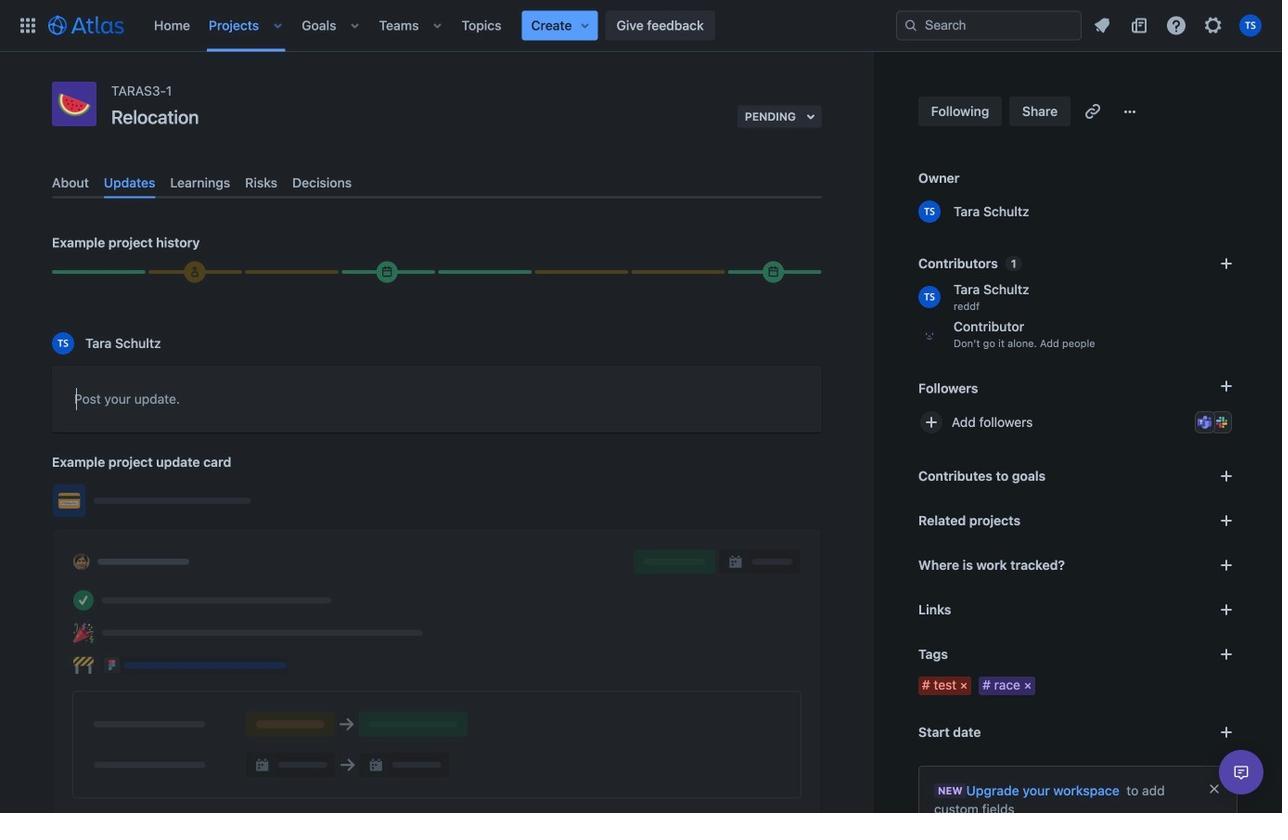 Task type: vqa. For each thing, say whether or not it's contained in the screenshot.
Close Image
no



Task type: describe. For each thing, give the bounding box(es) containing it.
top element
[[11, 0, 897, 52]]

close tag image
[[957, 679, 972, 693]]

close banner image
[[1208, 782, 1223, 796]]

search image
[[904, 18, 919, 33]]

Main content area, start typing to enter text. text field
[[74, 388, 800, 417]]

add follower image
[[921, 411, 943, 433]]



Task type: locate. For each thing, give the bounding box(es) containing it.
set start date image
[[1216, 721, 1238, 744]]

banner
[[0, 0, 1283, 52]]

open intercom messenger image
[[1231, 761, 1253, 783]]

tab list
[[45, 168, 830, 198]]

notifications image
[[1092, 14, 1114, 37]]

help image
[[1166, 14, 1188, 37]]

slack logo showing nan channels are connected to this project image
[[1215, 415, 1230, 430]]

add a follower image
[[1216, 375, 1238, 397]]

close tag image
[[1021, 679, 1036, 693]]

msteams logo showing  channels are connected to this project image
[[1198, 415, 1213, 430]]

settings image
[[1203, 14, 1225, 37]]

account image
[[1240, 14, 1262, 37]]

switch to... image
[[17, 14, 39, 37]]

Search field
[[897, 11, 1082, 40]]

None search field
[[897, 11, 1082, 40]]



